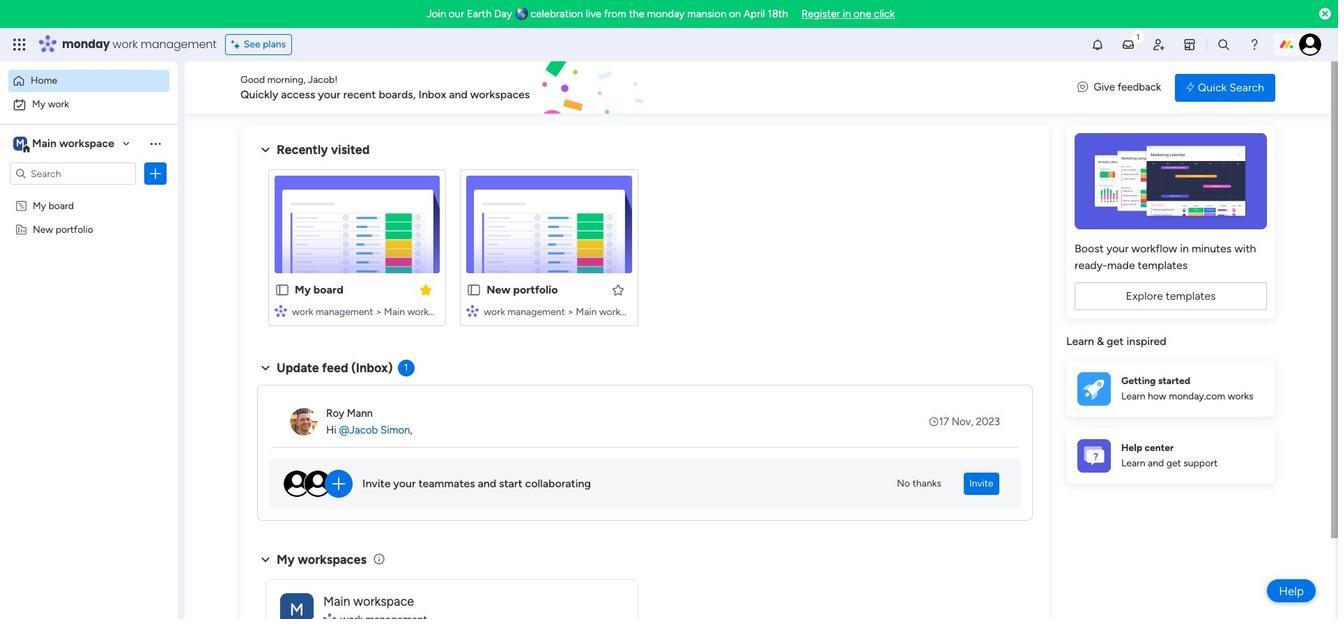 Task type: locate. For each thing, give the bounding box(es) containing it.
list box
[[0, 191, 178, 429]]

workspace image
[[280, 593, 314, 619]]

help image
[[1248, 38, 1262, 52]]

workspace selection element
[[13, 135, 116, 153]]

1 vertical spatial option
[[8, 93, 169, 116]]

workspace options image
[[148, 136, 162, 150]]

1 element
[[398, 360, 415, 376]]

workspace image
[[13, 136, 27, 151]]

notifications image
[[1091, 38, 1105, 52]]

quick search results list box
[[257, 158, 1033, 343]]

close recently visited image
[[257, 142, 274, 158]]

update feed image
[[1122, 38, 1136, 52]]

options image
[[148, 167, 162, 181]]

option
[[8, 70, 169, 92], [8, 93, 169, 116], [0, 193, 178, 196]]

roy mann image
[[290, 408, 318, 436]]

getting started element
[[1067, 361, 1276, 417]]

v2 user feedback image
[[1078, 80, 1088, 95]]

0 vertical spatial option
[[8, 70, 169, 92]]

remove from favorites image
[[419, 283, 433, 297]]

1 image
[[1132, 29, 1145, 44]]



Task type: describe. For each thing, give the bounding box(es) containing it.
2 vertical spatial option
[[0, 193, 178, 196]]

public board image
[[467, 282, 482, 298]]

close update feed (inbox) image
[[257, 360, 274, 376]]

public board image
[[275, 282, 290, 298]]

see plans image
[[231, 37, 244, 52]]

search everything image
[[1217, 38, 1231, 52]]

jacob simon image
[[1299, 33, 1322, 56]]

select product image
[[13, 38, 26, 52]]

add to favorites image
[[611, 283, 625, 297]]

v2 bolt switch image
[[1187, 80, 1195, 95]]

help center element
[[1067, 428, 1276, 483]]

monday marketplace image
[[1183, 38, 1197, 52]]

invite members image
[[1152, 38, 1166, 52]]

close my workspaces image
[[257, 551, 274, 568]]

Search in workspace field
[[29, 166, 116, 182]]

templates image image
[[1079, 133, 1263, 229]]



Task type: vqa. For each thing, say whether or not it's contained in the screenshot.
11th row from the bottom
no



